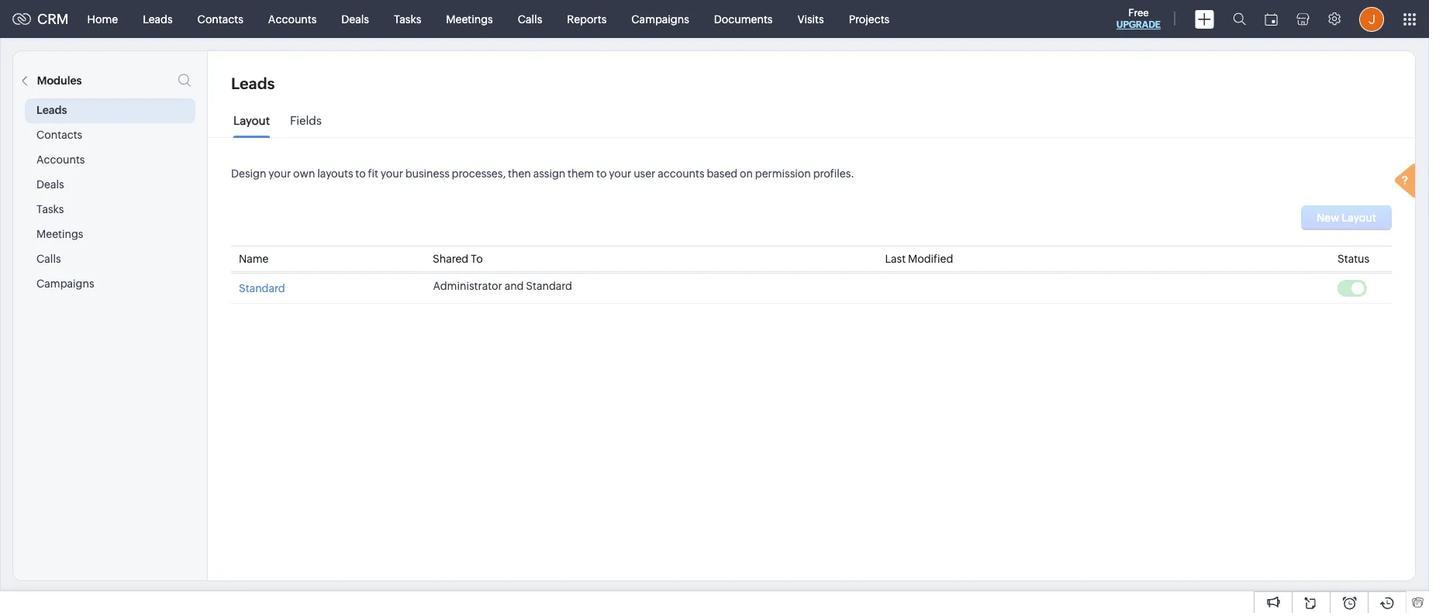 Task type: vqa. For each thing, say whether or not it's contained in the screenshot.
'DEALS' link on the left top of the page
yes



Task type: describe. For each thing, give the bounding box(es) containing it.
contacts link
[[185, 0, 256, 38]]

calls link
[[505, 0, 555, 38]]

deals link
[[329, 0, 381, 38]]

accounts
[[658, 167, 705, 180]]

administrator and standard
[[433, 280, 572, 292]]

layout link
[[233, 114, 270, 139]]

layout
[[233, 114, 270, 127]]

meetings link
[[434, 0, 505, 38]]

0 horizontal spatial standard
[[239, 282, 285, 295]]

leads link
[[130, 0, 185, 38]]

then
[[508, 167, 531, 180]]

search image
[[1233, 12, 1246, 26]]

documents
[[714, 13, 773, 25]]

profile image
[[1359, 7, 1384, 31]]

administrator
[[433, 280, 502, 292]]

them
[[568, 167, 594, 180]]

last
[[885, 253, 906, 265]]

home
[[87, 13, 118, 25]]

permission
[[755, 167, 811, 180]]

modules
[[37, 74, 82, 87]]

layouts
[[317, 167, 353, 180]]

2 to from the left
[[596, 167, 607, 180]]

shared
[[433, 253, 469, 265]]

visits link
[[785, 0, 836, 38]]

0 vertical spatial campaigns
[[631, 13, 689, 25]]

crm link
[[12, 11, 69, 27]]

calendar image
[[1265, 13, 1278, 25]]

documents link
[[702, 0, 785, 38]]

processes,
[[452, 167, 506, 180]]

modified
[[908, 253, 953, 265]]

0 vertical spatial calls
[[518, 13, 542, 25]]

1 vertical spatial calls
[[36, 253, 61, 265]]

profiles.
[[813, 167, 854, 180]]

business
[[405, 167, 450, 180]]

design
[[231, 167, 266, 180]]

0 vertical spatial contacts
[[197, 13, 243, 25]]

1 vertical spatial leads
[[231, 74, 275, 92]]

1 horizontal spatial leads
[[143, 13, 173, 25]]

projects
[[849, 13, 890, 25]]

on
[[740, 167, 753, 180]]

1 vertical spatial deals
[[36, 178, 64, 191]]



Task type: locate. For each thing, give the bounding box(es) containing it.
standard link
[[239, 280, 285, 295]]

last modified
[[885, 253, 953, 265]]

3 your from the left
[[609, 167, 631, 180]]

0 horizontal spatial campaigns
[[36, 278, 94, 290]]

1 your from the left
[[268, 167, 291, 180]]

reports
[[567, 13, 607, 25]]

0 horizontal spatial meetings
[[36, 228, 83, 240]]

calls
[[518, 13, 542, 25], [36, 253, 61, 265]]

2 horizontal spatial leads
[[231, 74, 275, 92]]

1 horizontal spatial standard
[[526, 280, 572, 292]]

1 vertical spatial accounts
[[36, 154, 85, 166]]

create menu image
[[1195, 10, 1214, 28]]

user
[[634, 167, 655, 180]]

crm
[[37, 11, 69, 27]]

accounts
[[268, 13, 317, 25], [36, 154, 85, 166]]

your
[[268, 167, 291, 180], [381, 167, 403, 180], [609, 167, 631, 180]]

1 to from the left
[[355, 167, 366, 180]]

1 horizontal spatial your
[[381, 167, 403, 180]]

1 vertical spatial tasks
[[36, 203, 64, 216]]

1 horizontal spatial campaigns
[[631, 13, 689, 25]]

standard down name
[[239, 282, 285, 295]]

reports link
[[555, 0, 619, 38]]

0 vertical spatial accounts
[[268, 13, 317, 25]]

1 horizontal spatial contacts
[[197, 13, 243, 25]]

2 vertical spatial leads
[[36, 104, 67, 116]]

2 your from the left
[[381, 167, 403, 180]]

None button
[[1301, 205, 1392, 230]]

your left user
[[609, 167, 631, 180]]

leads down "modules"
[[36, 104, 67, 116]]

1 horizontal spatial meetings
[[446, 13, 493, 25]]

free
[[1128, 7, 1149, 19]]

2 horizontal spatial your
[[609, 167, 631, 180]]

1 vertical spatial campaigns
[[36, 278, 94, 290]]

0 vertical spatial meetings
[[446, 13, 493, 25]]

to right them on the top left of the page
[[596, 167, 607, 180]]

campaigns
[[631, 13, 689, 25], [36, 278, 94, 290]]

0 horizontal spatial calls
[[36, 253, 61, 265]]

search element
[[1224, 0, 1255, 38]]

own
[[293, 167, 315, 180]]

to
[[471, 253, 483, 265]]

0 horizontal spatial contacts
[[36, 129, 82, 141]]

leads
[[143, 13, 173, 25], [231, 74, 275, 92], [36, 104, 67, 116]]

profile element
[[1350, 0, 1393, 38]]

to left fit
[[355, 167, 366, 180]]

contacts
[[197, 13, 243, 25], [36, 129, 82, 141]]

fit
[[368, 167, 378, 180]]

contacts down "modules"
[[36, 129, 82, 141]]

meetings
[[446, 13, 493, 25], [36, 228, 83, 240]]

based
[[707, 167, 738, 180]]

name
[[239, 253, 269, 265]]

assign
[[533, 167, 566, 180]]

0 vertical spatial deals
[[341, 13, 369, 25]]

standard
[[526, 280, 572, 292], [239, 282, 285, 295]]

leads right home
[[143, 13, 173, 25]]

to
[[355, 167, 366, 180], [596, 167, 607, 180]]

upgrade
[[1117, 19, 1161, 30]]

tasks
[[394, 13, 421, 25], [36, 203, 64, 216]]

contacts right leads link
[[197, 13, 243, 25]]

status
[[1338, 253, 1370, 265]]

0 horizontal spatial tasks
[[36, 203, 64, 216]]

1 vertical spatial contacts
[[36, 129, 82, 141]]

fields link
[[290, 114, 322, 139]]

1 horizontal spatial tasks
[[394, 13, 421, 25]]

fields
[[290, 114, 322, 127]]

and
[[505, 280, 524, 292]]

1 horizontal spatial to
[[596, 167, 607, 180]]

0 horizontal spatial accounts
[[36, 154, 85, 166]]

design your own layouts to fit your business processes, then assign them to your user accounts based on permission profiles.
[[231, 167, 854, 180]]

leads up layout
[[231, 74, 275, 92]]

0 horizontal spatial to
[[355, 167, 366, 180]]

campaigns link
[[619, 0, 702, 38]]

0 vertical spatial tasks
[[394, 13, 421, 25]]

your left own
[[268, 167, 291, 180]]

1 horizontal spatial accounts
[[268, 13, 317, 25]]

0 horizontal spatial deals
[[36, 178, 64, 191]]

1 vertical spatial meetings
[[36, 228, 83, 240]]

accounts link
[[256, 0, 329, 38]]

0 horizontal spatial your
[[268, 167, 291, 180]]

1 horizontal spatial deals
[[341, 13, 369, 25]]

0 vertical spatial leads
[[143, 13, 173, 25]]

create menu element
[[1186, 0, 1224, 38]]

projects link
[[836, 0, 902, 38]]

visits
[[798, 13, 824, 25]]

tasks link
[[381, 0, 434, 38]]

your right fit
[[381, 167, 403, 180]]

free upgrade
[[1117, 7, 1161, 30]]

home link
[[75, 0, 130, 38]]

deals
[[341, 13, 369, 25], [36, 178, 64, 191]]

0 horizontal spatial leads
[[36, 104, 67, 116]]

shared to
[[433, 253, 483, 265]]

standard right and
[[526, 280, 572, 292]]

1 horizontal spatial calls
[[518, 13, 542, 25]]



